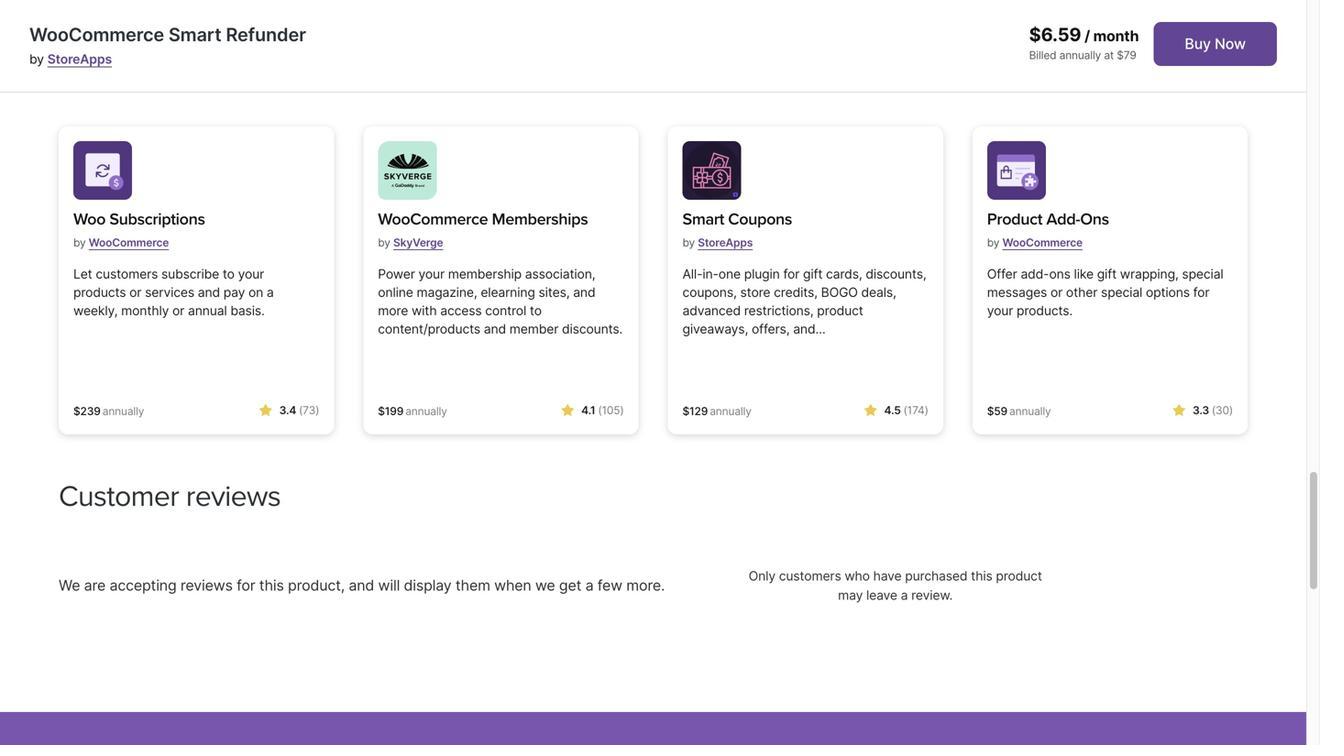 Task type: vqa. For each thing, say whether or not it's contained in the screenshot.


Task type: describe. For each thing, give the bounding box(es) containing it.
are
[[84, 577, 106, 595]]

and...
[[793, 322, 826, 337]]

by for smart
[[683, 236, 695, 250]]

review.
[[911, 588, 953, 603]]

power your membership association, online magazine, elearning sites, and more with access control to content/products and member discounts.
[[378, 266, 623, 337]]

a inside only customers who have purchased this product may leave a review.
[[901, 588, 908, 603]]

$239 annually
[[73, 405, 144, 418]]

buy now link
[[1154, 22, 1277, 66]]

product inside only customers who have purchased this product may leave a review.
[[996, 569, 1042, 584]]

woo subscriptions link
[[73, 207, 205, 232]]

woo subscriptions by woocommerce
[[73, 210, 205, 250]]

$199
[[378, 405, 404, 418]]

monthly
[[121, 303, 169, 319]]

options
[[1146, 285, 1190, 300]]

) for product add-ons
[[1229, 404, 1233, 417]]

coupons
[[728, 210, 792, 229]]

$59 annually
[[987, 405, 1051, 418]]

gift inside all-in-one plugin for gift cards, discounts, coupons, store credits, bogo deals, advanced restrictions, product giveaways, offers, and...
[[803, 266, 823, 282]]

other
[[1066, 285, 1098, 300]]

let customers subscribe to your products or services and pay on a weekly, monthly or annual basis.
[[73, 266, 274, 319]]

we
[[59, 577, 80, 595]]

for for giveaways,
[[783, 266, 800, 282]]

and inside let customers subscribe to your products or services and pay on a weekly, monthly or annual basis.
[[198, 285, 220, 300]]

bogo
[[821, 285, 858, 300]]

smart coupons link
[[683, 207, 792, 232]]

4.1
[[581, 404, 595, 417]]

skyverge link
[[393, 229, 443, 257]]

woocommerce link for subscriptions
[[89, 229, 169, 257]]

skyverge
[[393, 236, 443, 250]]

with
[[412, 303, 437, 319]]

weekly,
[[73, 303, 118, 319]]

4.1 ( 105 )
[[581, 404, 624, 417]]

one
[[719, 266, 741, 282]]

woocommerce link for add-
[[1002, 229, 1083, 257]]

105
[[602, 404, 620, 417]]

deals,
[[861, 285, 896, 300]]

subscribe
[[161, 266, 219, 282]]

products.
[[1017, 303, 1073, 319]]

more.
[[626, 577, 665, 595]]

( for woo subscriptions
[[299, 404, 303, 417]]

1 vertical spatial reviews
[[181, 577, 233, 595]]

buy
[[1185, 35, 1211, 53]]

smart inside smart coupons by storeapps
[[683, 210, 724, 229]]

0 horizontal spatial special
[[1101, 285, 1142, 300]]

your inside let customers subscribe to your products or services and pay on a weekly, monthly or annual basis.
[[238, 266, 264, 282]]

store
[[740, 285, 770, 300]]

a inside let customers subscribe to your products or services and pay on a weekly, monthly or annual basis.
[[267, 285, 274, 300]]

gift inside offer add-ons like gift wrapping, special messages or other special options for your products.
[[1097, 266, 1117, 282]]

at
[[1104, 49, 1114, 62]]

woocommerce inside product add-ons by woocommerce
[[1002, 236, 1083, 250]]

product inside all-in-one plugin for gift cards, discounts, coupons, store credits, bogo deals, advanced restrictions, product giveaways, offers, and...
[[817, 303, 863, 319]]

purchased
[[905, 569, 968, 584]]

0 horizontal spatial or
[[129, 285, 141, 300]]

this for product,
[[259, 577, 284, 595]]

customer reviews
[[59, 479, 281, 514]]

your inside offer add-ons like gift wrapping, special messages or other special options for your products.
[[987, 303, 1013, 319]]

woocommerce inside woo subscriptions by woocommerce
[[89, 236, 169, 250]]

$129 annually
[[683, 405, 751, 418]]

basis.
[[230, 303, 265, 319]]

woocommerce inside woocommerce smart refunder by storeapps
[[29, 23, 164, 46]]

$6.59
[[1029, 23, 1081, 46]]

storeapps inside smart coupons by storeapps
[[698, 236, 753, 250]]

product,
[[288, 577, 345, 595]]

let
[[73, 266, 92, 282]]

content/products
[[378, 322, 480, 337]]

4.5
[[884, 404, 901, 417]]

3.4
[[279, 404, 296, 417]]

on
[[248, 285, 263, 300]]

product add-ons link
[[987, 207, 1109, 232]]

we are accepting reviews for this product, and will display them when we get a few more.
[[59, 577, 665, 595]]

advanced
[[683, 303, 741, 319]]

plugin
[[744, 266, 780, 282]]

only customers who have purchased this product may leave a review.
[[749, 569, 1042, 603]]

annually for product add-ons
[[1009, 405, 1051, 418]]

by for woo
[[73, 236, 86, 250]]

add-
[[1021, 266, 1049, 282]]

ons
[[1080, 210, 1109, 229]]

discounts.
[[562, 322, 623, 337]]

buy now
[[1185, 35, 1246, 53]]

customers for may
[[779, 569, 841, 584]]

credits,
[[774, 285, 818, 300]]

$59
[[987, 405, 1008, 418]]

services
[[145, 285, 194, 300]]

1 horizontal spatial a
[[585, 577, 594, 595]]

few
[[597, 577, 622, 595]]

annually for woocommerce memberships
[[405, 405, 447, 418]]

annually inside $6.59 / month billed annually at $79
[[1059, 49, 1101, 62]]

them
[[455, 577, 490, 595]]

refunder
[[226, 23, 306, 46]]

$129
[[683, 405, 708, 418]]

accepting
[[110, 577, 177, 595]]

30
[[1216, 404, 1229, 417]]

woocommerce memberships link
[[378, 207, 588, 232]]

products inside let customers subscribe to your products or services and pay on a weekly, monthly or annual basis.
[[73, 285, 126, 300]]

by inside product add-ons by woocommerce
[[987, 236, 1000, 250]]

cards,
[[826, 266, 862, 282]]

$239
[[73, 405, 101, 418]]



Task type: locate. For each thing, give the bounding box(es) containing it.
by
[[29, 51, 44, 67], [73, 236, 86, 250], [378, 236, 390, 250], [683, 236, 695, 250], [987, 236, 1000, 250]]

smart inside woocommerce smart refunder by storeapps
[[169, 23, 221, 46]]

1 horizontal spatial to
[[530, 303, 542, 319]]

your up on at the left of page
[[238, 266, 264, 282]]

woocommerce inside woocommerce memberships by skyverge
[[378, 210, 488, 229]]

all-
[[683, 266, 703, 282]]

products
[[174, 45, 299, 84], [73, 285, 126, 300]]

) right 3.4
[[315, 404, 319, 417]]

0 horizontal spatial products
[[73, 285, 126, 300]]

have
[[873, 569, 902, 584]]

0 vertical spatial product
[[817, 303, 863, 319]]

gift up credits,
[[803, 266, 823, 282]]

or down ons
[[1051, 285, 1063, 300]]

by up "all-"
[[683, 236, 695, 250]]

storeapps link
[[47, 51, 112, 67], [698, 229, 753, 257]]

)
[[315, 404, 319, 417], [620, 404, 624, 417], [925, 404, 928, 417], [1229, 404, 1233, 417]]

/
[[1084, 27, 1090, 45]]

( right the 4.5
[[903, 404, 907, 417]]

) for smart coupons
[[925, 404, 928, 417]]

1 woocommerce link from the left
[[89, 229, 169, 257]]

2 horizontal spatial a
[[901, 588, 908, 603]]

0 vertical spatial to
[[223, 266, 235, 282]]

a right on at the left of page
[[267, 285, 274, 300]]

customers inside let customers subscribe to your products or services and pay on a weekly, monthly or annual basis.
[[96, 266, 158, 282]]

1 gift from the left
[[803, 266, 823, 282]]

giveaways,
[[683, 322, 748, 337]]

billed
[[1029, 49, 1056, 62]]

by down product
[[987, 236, 1000, 250]]

subscriptions
[[109, 210, 205, 229]]

and up annual
[[198, 285, 220, 300]]

smart up in-
[[683, 210, 724, 229]]

sites,
[[539, 285, 570, 300]]

1 vertical spatial products
[[73, 285, 126, 300]]

discounts,
[[866, 266, 926, 282]]

) right 3.3
[[1229, 404, 1233, 417]]

or up monthly
[[129, 285, 141, 300]]

annually right $199
[[405, 405, 447, 418]]

( for woocommerce memberships
[[598, 404, 602, 417]]

1 vertical spatial for
[[1193, 285, 1210, 300]]

174
[[907, 404, 925, 417]]

2 horizontal spatial for
[[1193, 285, 1210, 300]]

3.3
[[1193, 404, 1209, 417]]

1 vertical spatial storeapps
[[698, 236, 753, 250]]

customers inside only customers who have purchased this product may leave a review.
[[779, 569, 841, 584]]

your inside power your membership association, online magazine, elearning sites, and more with access control to content/products and member discounts.
[[419, 266, 445, 282]]

annually right $129
[[710, 405, 751, 418]]

0 horizontal spatial this
[[259, 577, 284, 595]]

a right get
[[585, 577, 594, 595]]

1 vertical spatial customers
[[779, 569, 841, 584]]

display
[[404, 577, 452, 595]]

for up credits,
[[783, 266, 800, 282]]

( for product add-ons
[[1212, 404, 1216, 417]]

1 vertical spatial to
[[530, 303, 542, 319]]

) right the 4.5
[[925, 404, 928, 417]]

0 vertical spatial for
[[783, 266, 800, 282]]

0 horizontal spatial gift
[[803, 266, 823, 282]]

1 horizontal spatial products
[[174, 45, 299, 84]]

1 horizontal spatial woocommerce link
[[1002, 229, 1083, 257]]

by inside smart coupons by storeapps
[[683, 236, 695, 250]]

product down bogo
[[817, 303, 863, 319]]

by inside woocommerce smart refunder by storeapps
[[29, 51, 44, 67]]

access
[[440, 303, 482, 319]]

membership
[[448, 266, 522, 282]]

or inside offer add-ons like gift wrapping, special messages or other special options for your products.
[[1051, 285, 1063, 300]]

4 ) from the left
[[1229, 404, 1233, 417]]

1 horizontal spatial storeapps
[[698, 236, 753, 250]]

2 horizontal spatial your
[[987, 303, 1013, 319]]

ons
[[1049, 266, 1071, 282]]

1 horizontal spatial product
[[996, 569, 1042, 584]]

0 vertical spatial reviews
[[186, 479, 281, 514]]

woo
[[73, 210, 106, 229]]

now
[[1215, 35, 1246, 53]]

1 vertical spatial storeapps link
[[698, 229, 753, 257]]

control
[[485, 303, 526, 319]]

annually right $59
[[1009, 405, 1051, 418]]

customers up monthly
[[96, 266, 158, 282]]

all-in-one plugin for gift cards, discounts, coupons, store credits, bogo deals, advanced restrictions, product giveaways, offers, and...
[[683, 266, 926, 337]]

0 horizontal spatial a
[[267, 285, 274, 300]]

this right purchased
[[971, 569, 993, 584]]

) for woo subscriptions
[[315, 404, 319, 417]]

) for woocommerce memberships
[[620, 404, 624, 417]]

related products
[[59, 45, 299, 84]]

we
[[535, 577, 555, 595]]

special
[[1182, 266, 1223, 282], [1101, 285, 1142, 300]]

this inside only customers who have purchased this product may leave a review.
[[971, 569, 993, 584]]

product right purchased
[[996, 569, 1042, 584]]

to up pay
[[223, 266, 235, 282]]

1 horizontal spatial for
[[783, 266, 800, 282]]

0 horizontal spatial smart
[[169, 23, 221, 46]]

and down 'control'
[[484, 322, 506, 337]]

woocommerce link up add-
[[1002, 229, 1083, 257]]

only
[[749, 569, 776, 584]]

related
[[59, 45, 166, 84]]

1 vertical spatial smart
[[683, 210, 724, 229]]

a right leave
[[901, 588, 908, 603]]

0 horizontal spatial customers
[[96, 266, 158, 282]]

gift
[[803, 266, 823, 282], [1097, 266, 1117, 282]]

to up member
[[530, 303, 542, 319]]

0 vertical spatial special
[[1182, 266, 1223, 282]]

like
[[1074, 266, 1094, 282]]

customers
[[96, 266, 158, 282], [779, 569, 841, 584]]

annually for smart coupons
[[710, 405, 751, 418]]

0 horizontal spatial storeapps
[[47, 51, 112, 67]]

by inside woocommerce memberships by skyverge
[[378, 236, 390, 250]]

and left will
[[349, 577, 374, 595]]

1 horizontal spatial your
[[419, 266, 445, 282]]

this left product,
[[259, 577, 284, 595]]

to inside power your membership association, online magazine, elearning sites, and more with access control to content/products and member discounts.
[[530, 303, 542, 319]]

a
[[267, 285, 274, 300], [585, 577, 594, 595], [901, 588, 908, 603]]

for for more.
[[237, 577, 255, 595]]

( right 3.3
[[1212, 404, 1216, 417]]

1 horizontal spatial special
[[1182, 266, 1223, 282]]

0 vertical spatial smart
[[169, 23, 221, 46]]

woocommerce smart refunder by storeapps
[[29, 23, 306, 67]]

product
[[987, 210, 1042, 229]]

gift right 'like' at the top right of page
[[1097, 266, 1117, 282]]

smart coupons by storeapps
[[683, 210, 792, 250]]

( for smart coupons
[[903, 404, 907, 417]]

annually down /
[[1059, 49, 1101, 62]]

1 horizontal spatial or
[[172, 303, 184, 319]]

( right 3.4
[[299, 404, 303, 417]]

and right "sites,"
[[573, 285, 595, 300]]

your down messages in the right of the page
[[987, 303, 1013, 319]]

storeapps inside woocommerce smart refunder by storeapps
[[47, 51, 112, 67]]

2 vertical spatial for
[[237, 577, 255, 595]]

3 ( from the left
[[903, 404, 907, 417]]

customers up may
[[779, 569, 841, 584]]

elearning
[[481, 285, 535, 300]]

0 horizontal spatial woocommerce link
[[89, 229, 169, 257]]

1 vertical spatial product
[[996, 569, 1042, 584]]

smart left refunder
[[169, 23, 221, 46]]

1 horizontal spatial this
[[971, 569, 993, 584]]

$79
[[1117, 49, 1136, 62]]

product add-ons by woocommerce
[[987, 210, 1109, 250]]

annually for woo subscriptions
[[102, 405, 144, 418]]

customers for services
[[96, 266, 158, 282]]

0 horizontal spatial storeapps link
[[47, 51, 112, 67]]

1 vertical spatial special
[[1101, 285, 1142, 300]]

woocommerce link
[[89, 229, 169, 257], [1002, 229, 1083, 257]]

who
[[845, 569, 870, 584]]

$6.59 / month billed annually at $79
[[1029, 23, 1139, 62]]

2 gift from the left
[[1097, 266, 1117, 282]]

) right the "4.1"
[[620, 404, 624, 417]]

member
[[510, 322, 559, 337]]

smart
[[169, 23, 221, 46], [683, 210, 724, 229]]

in-
[[703, 266, 719, 282]]

storeapps link for smart
[[698, 229, 753, 257]]

for left product,
[[237, 577, 255, 595]]

1 ) from the left
[[315, 404, 319, 417]]

to inside let customers subscribe to your products or services and pay on a weekly, monthly or annual basis.
[[223, 266, 235, 282]]

0 vertical spatial products
[[174, 45, 299, 84]]

memberships
[[492, 210, 588, 229]]

your up magazine,
[[419, 266, 445, 282]]

1 ( from the left
[[299, 404, 303, 417]]

0 horizontal spatial your
[[238, 266, 264, 282]]

offers,
[[752, 322, 790, 337]]

by for woocommerce
[[378, 236, 390, 250]]

0 horizontal spatial for
[[237, 577, 255, 595]]

1 horizontal spatial smart
[[683, 210, 724, 229]]

2 ) from the left
[[620, 404, 624, 417]]

0 vertical spatial customers
[[96, 266, 158, 282]]

0 vertical spatial storeapps
[[47, 51, 112, 67]]

1 horizontal spatial gift
[[1097, 266, 1117, 282]]

annually right $239 in the bottom left of the page
[[102, 405, 144, 418]]

2 horizontal spatial or
[[1051, 285, 1063, 300]]

for inside offer add-ons like gift wrapping, special messages or other special options for your products.
[[1193, 285, 1210, 300]]

more
[[378, 303, 408, 319]]

special up options
[[1182, 266, 1223, 282]]

month
[[1093, 27, 1139, 45]]

offer add-ons like gift wrapping, special messages or other special options for your products.
[[987, 266, 1223, 319]]

by left related
[[29, 51, 44, 67]]

0 horizontal spatial product
[[817, 303, 863, 319]]

storeapps link for woocommerce
[[47, 51, 112, 67]]

your
[[238, 266, 264, 282], [419, 266, 445, 282], [987, 303, 1013, 319]]

by down woo
[[73, 236, 86, 250]]

0 horizontal spatial to
[[223, 266, 235, 282]]

association,
[[525, 266, 595, 282]]

73
[[303, 404, 315, 417]]

online
[[378, 285, 413, 300]]

magazine,
[[417, 285, 477, 300]]

product
[[817, 303, 863, 319], [996, 569, 1042, 584]]

reviews
[[186, 479, 281, 514], [181, 577, 233, 595]]

2 woocommerce link from the left
[[1002, 229, 1083, 257]]

woocommerce
[[29, 23, 164, 46], [378, 210, 488, 229], [89, 236, 169, 250], [1002, 236, 1083, 250]]

2 ( from the left
[[598, 404, 602, 417]]

woocommerce link up the let on the top left of the page
[[89, 229, 169, 257]]

will
[[378, 577, 400, 595]]

this for product
[[971, 569, 993, 584]]

leave
[[866, 588, 897, 603]]

by inside woo subscriptions by woocommerce
[[73, 236, 86, 250]]

(
[[299, 404, 303, 417], [598, 404, 602, 417], [903, 404, 907, 417], [1212, 404, 1216, 417]]

1 horizontal spatial customers
[[779, 569, 841, 584]]

3 ) from the left
[[925, 404, 928, 417]]

for right options
[[1193, 285, 1210, 300]]

by up power
[[378, 236, 390, 250]]

this
[[971, 569, 993, 584], [259, 577, 284, 595]]

special down the wrapping,
[[1101, 285, 1142, 300]]

1 horizontal spatial storeapps link
[[698, 229, 753, 257]]

annual
[[188, 303, 227, 319]]

( right the "4.1"
[[598, 404, 602, 417]]

or down services
[[172, 303, 184, 319]]

4 ( from the left
[[1212, 404, 1216, 417]]

for inside all-in-one plugin for gift cards, discounts, coupons, store credits, bogo deals, advanced restrictions, product giveaways, offers, and...
[[783, 266, 800, 282]]

0 vertical spatial storeapps link
[[47, 51, 112, 67]]



